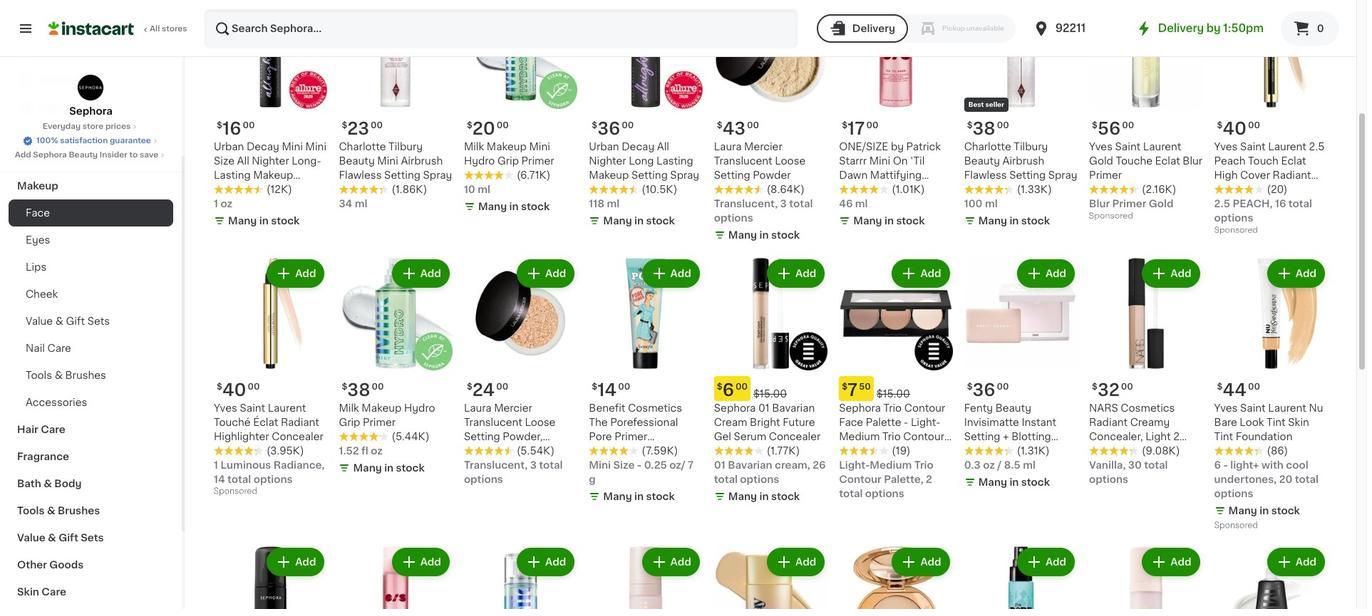 Task type: vqa. For each thing, say whether or not it's contained in the screenshot.


Task type: locate. For each thing, give the bounding box(es) containing it.
urban inside urban decay mini mini size all nighter long- lasting makeup setting spray
[[214, 142, 244, 152]]

hydro inside milk makeup mini hydro grip primer
[[464, 156, 495, 166]]

buy
[[40, 75, 60, 85]]

stock down "6 - light+ with cool undertones, 20 total options"
[[1272, 506, 1301, 516]]

stock for (7.59k)
[[646, 492, 675, 502]]

00
[[243, 122, 255, 130], [371, 122, 383, 130], [622, 122, 634, 130], [867, 122, 879, 130], [1122, 122, 1135, 130], [497, 122, 509, 130], [747, 122, 759, 130], [997, 122, 1010, 130], [1249, 122, 1261, 130], [248, 383, 260, 391], [372, 383, 384, 391], [618, 383, 630, 391], [1122, 383, 1134, 391], [496, 383, 509, 391], [736, 383, 748, 391], [997, 383, 1009, 391], [1248, 383, 1261, 391]]

1 1 from the top
[[214, 199, 218, 209]]

0 horizontal spatial all
[[150, 25, 160, 33]]

00 for charlotte tilbury beauty mini airbrush flawless setting spray
[[371, 122, 383, 130]]

1 horizontal spatial radiant
[[1090, 418, 1128, 428]]

sephora trio contour face palette - light- medium trio contour palette
[[839, 404, 946, 456]]

all up (10.5k)
[[657, 142, 669, 152]]

&
[[55, 317, 63, 327], [55, 371, 63, 381], [44, 479, 52, 489], [47, 506, 55, 516], [48, 533, 56, 543]]

sets up "other goods" link
[[81, 533, 104, 543]]

$ for urban decay mini mini size all nighter long- lasting makeup setting spray
[[217, 122, 222, 130]]

$ inside $ 44 00
[[1218, 383, 1223, 391]]

by inside one/size by patrick starrr mini on 'til dawn mattifying waterproof setting spray
[[891, 142, 904, 152]]

urban for 36
[[589, 142, 619, 152]]

translucent, down powder
[[714, 199, 778, 209]]

0 horizontal spatial urban
[[214, 142, 244, 152]]

setting down invisimatte on the bottom right
[[965, 432, 1001, 442]]

36 for urban
[[598, 121, 621, 137]]

0 vertical spatial 3
[[780, 199, 787, 209]]

in down (1.33k) on the right of the page
[[1010, 216, 1019, 226]]

decay inside urban decay mini mini size all nighter long- lasting makeup setting spray
[[247, 142, 279, 152]]

34 ml
[[339, 199, 368, 209]]

powder, inside laura mercier translucent loose setting powder, 1342ac
[[503, 432, 543, 442]]

yves inside yves saint laurent nu bare look tint skin tint foundation
[[1215, 404, 1238, 414]]

total inside '1 luminous radiance, 14 total options'
[[228, 475, 251, 485]]

eclat
[[1156, 156, 1181, 166], [1282, 156, 1307, 166]]

1 horizontal spatial translucent, 3 total options
[[714, 199, 813, 224]]

2 decay from the left
[[622, 142, 655, 152]]

palette up light-medium trio contour palette, 2 total options
[[839, 446, 875, 456]]

& for bath & body link
[[44, 479, 52, 489]]

00 up milk makeup mini hydro grip primer
[[497, 122, 509, 130]]

1 horizontal spatial $15.00
[[877, 389, 910, 399]]

product group containing 24
[[464, 257, 578, 487]]

translucent, 3 total options down (5.54k)
[[464, 461, 563, 485]]

stock down (1.01k)
[[897, 216, 925, 226]]

trio up (19)
[[883, 432, 901, 442]]

setting inside urban decay all nighter long lasting makeup setting spray
[[632, 171, 668, 181]]

milk inside milk makeup hydro grip primer
[[339, 404, 359, 413]]

0
[[1317, 24, 1325, 34]]

delivery inside button
[[853, 24, 896, 34]]

in down (1.01k)
[[885, 216, 894, 226]]

0 vertical spatial powder,
[[503, 432, 543, 442]]

1 vertical spatial by
[[891, 142, 904, 152]]

1 horizontal spatial laura
[[714, 142, 742, 152]]

tools & brushes link down body
[[9, 498, 173, 525]]

118
[[589, 199, 605, 209]]

100%
[[36, 137, 58, 145]]

00 right 17 on the top right of the page
[[867, 122, 879, 130]]

in for (86)
[[1260, 506, 1269, 516]]

1 horizontal spatial delivery
[[1159, 23, 1204, 34]]

2 vertical spatial trio
[[915, 461, 934, 471]]

2 airbrush from the left
[[1003, 156, 1045, 166]]

all
[[150, 25, 160, 33], [657, 142, 669, 152], [237, 156, 249, 166]]

1 vertical spatial laura
[[464, 404, 492, 414]]

(6.71k)
[[517, 171, 551, 181]]

setting inside charlotte tilbury beauty airbrush flawless setting spray
[[1010, 171, 1046, 181]]

2 nighter from the left
[[589, 156, 627, 166]]

mini inside one/size by patrick starrr mini on 'til dawn mattifying waterproof setting spray
[[870, 156, 891, 166]]

concealer inside yves saint laurent touché éclat radiant highlighter concealer
[[272, 432, 324, 442]]

face
[[26, 208, 50, 218], [839, 418, 864, 428], [647, 446, 671, 456]]

0 horizontal spatial light-
[[839, 461, 870, 471]]

lips link
[[9, 254, 173, 281]]

$ up bare on the bottom
[[1218, 383, 1223, 391]]

00 for laura mercier translucent loose setting powder
[[747, 122, 759, 130]]

00 inside $ 23 00
[[371, 122, 383, 130]]

many in stock
[[478, 202, 550, 212], [228, 216, 300, 226], [603, 216, 675, 226], [854, 216, 925, 226], [979, 216, 1050, 226], [729, 231, 800, 241], [353, 463, 425, 473], [979, 478, 1050, 488], [603, 492, 675, 502], [729, 492, 800, 502], [1229, 506, 1301, 516]]

milk for 38
[[339, 404, 359, 413]]

00 for yves saint laurent 2.5 peach touch eclat high cover radiant concealer
[[1249, 122, 1261, 130]]

many in stock down (10.5k)
[[603, 216, 675, 226]]

1 urban from the left
[[214, 142, 244, 152]]

charlotte tilbury beauty airbrush flawless setting spray
[[965, 142, 1078, 181]]

20 up milk makeup mini hydro grip primer
[[473, 121, 495, 137]]

lasting up 1 oz
[[214, 171, 251, 181]]

1 vertical spatial lasting
[[214, 171, 251, 181]]

mercier inside laura mercier translucent loose setting powder
[[744, 142, 783, 152]]

primer up fl
[[363, 418, 396, 428]]

tools
[[26, 371, 52, 381], [17, 506, 45, 516]]

(5.44k)
[[392, 432, 430, 442]]

1 cosmetics from the left
[[628, 404, 682, 413]]

0 horizontal spatial airbrush
[[401, 156, 443, 166]]

(86)
[[1267, 446, 1289, 456]]

many in stock for (7.59k)
[[603, 492, 675, 502]]

$ up the nars
[[1092, 383, 1098, 391]]

value up other on the bottom left
[[17, 533, 45, 543]]

stock down (12k)
[[271, 216, 300, 226]]

2 tilbury from the left
[[1014, 142, 1048, 152]]

0 vertical spatial value & gift sets
[[26, 317, 110, 327]]

saint inside 'yves saint laurent 2.5 peach touch eclat high cover radiant concealer'
[[1241, 142, 1266, 152]]

$ 36 00 for urban
[[592, 121, 634, 137]]

many for 6 - light+ with cool undertones, 20 total options
[[1229, 506, 1258, 516]]

2 horizontal spatial concealer
[[1215, 185, 1266, 195]]

blur primer gold
[[1090, 199, 1174, 209]]

1 airbrush from the left
[[401, 156, 443, 166]]

16 inside the '2.5 peach, 16 total options'
[[1276, 199, 1287, 209]]

yves inside yves saint laurent touché éclat radiant highlighter concealer
[[214, 404, 237, 413]]

$ 40 00 for yves saint laurent touché éclat radiant highlighter concealer
[[217, 382, 260, 399]]

concealer down future
[[769, 432, 821, 442]]

& right bath
[[44, 479, 52, 489]]

value & gift sets link up nail care
[[9, 308, 173, 335]]

product group containing 43
[[714, 0, 828, 246]]

0 horizontal spatial nighter
[[252, 156, 289, 166]]

concealer inside $ 6 00 $15.00 sephora 01 bavarian cream bright future gel serum concealer
[[769, 432, 821, 442]]

00 for yves saint laurent gold touche eclat blur primer
[[1122, 122, 1135, 130]]

0 horizontal spatial loose
[[525, 418, 556, 428]]

$ inside $ 20 00
[[467, 122, 473, 130]]

1 tools & brushes link from the top
[[9, 362, 173, 389]]

1 vertical spatial value & gift sets link
[[9, 525, 173, 552]]

yves saint laurent nu bare look tint skin tint foundation
[[1215, 404, 1324, 442]]

$ for yves saint laurent touché éclat radiant highlighter concealer
[[217, 383, 222, 391]]

beauty inside charlotte tilbury beauty airbrush flawless setting spray
[[965, 156, 1000, 166]]

00 for yves saint laurent touché éclat radiant highlighter concealer
[[248, 383, 260, 391]]

oz down urban decay mini mini size all nighter long- lasting makeup setting spray
[[221, 199, 233, 209]]

everyday store prices
[[43, 123, 131, 130]]

00 down seller
[[997, 122, 1010, 130]]

add sephora beauty insider to save
[[15, 151, 158, 159]]

(8.64k)
[[767, 185, 805, 195]]

in for (12k)
[[259, 216, 269, 226]]

palette
[[866, 418, 902, 428], [839, 446, 875, 456]]

0 horizontal spatial $ 36 00
[[592, 121, 634, 137]]

oz for 16
[[221, 199, 233, 209]]

0 vertical spatial 40
[[1223, 121, 1247, 137]]

beauty inside add sephora beauty insider to save link
[[69, 151, 98, 159]]

prices
[[105, 123, 131, 130]]

1 charlotte from the left
[[339, 142, 386, 152]]

sponsored badge image for 6 - light+ with cool undertones, 20 total options
[[1215, 522, 1258, 530]]

airbrush
[[401, 156, 443, 166], [1003, 156, 1045, 166]]

0 vertical spatial 38
[[973, 121, 996, 137]]

2 $15.00 from the left
[[754, 389, 787, 399]]

00 inside $ 20 00
[[497, 122, 509, 130]]

$ 38 00 for charlotte
[[967, 121, 1010, 137]]

6 inside "6 - light+ with cool undertones, 20 total options"
[[1215, 461, 1221, 471]]

light- inside light-medium trio contour palette, 2 total options
[[839, 461, 870, 471]]

grip up 1.52
[[339, 418, 360, 428]]

1 horizontal spatial mercier
[[744, 142, 783, 152]]

laura down "43"
[[714, 142, 742, 152]]

gel
[[714, 432, 732, 442]]

yves inside 'yves saint laurent 2.5 peach touch eclat high cover radiant concealer'
[[1215, 142, 1238, 152]]

mercier for 43
[[744, 142, 783, 152]]

1 vertical spatial light-
[[839, 461, 870, 471]]

blur
[[1183, 156, 1203, 166], [1090, 199, 1110, 209]]

stock down (1.31k)
[[1022, 478, 1050, 488]]

(20)
[[1267, 185, 1288, 195]]

1 horizontal spatial hydro
[[464, 156, 495, 166]]

00 for laura mercier translucent loose setting powder, 1342ac
[[496, 383, 509, 391]]

$ inside the $ 17 00
[[842, 122, 848, 130]]

translucent up powder
[[714, 156, 773, 166]]

$15.00 inside $ 6 00 $15.00 sephora 01 bavarian cream bright future gel serum concealer
[[754, 389, 787, 399]]

0 horizontal spatial face
[[26, 208, 50, 218]]

0 horizontal spatial radiant
[[281, 418, 319, 428]]

0 vertical spatial blur
[[1183, 156, 1203, 166]]

sponsored badge image down peach,
[[1215, 227, 1258, 235]]

$ inside $ 16 00
[[217, 122, 222, 130]]

many for mini size - 0.25 oz/ 7 g
[[603, 492, 632, 502]]

$6.00 original price: $15.00 element
[[714, 376, 828, 401]]

sponsored badge image
[[1090, 212, 1133, 221], [1215, 227, 1258, 235], [214, 488, 257, 496], [1215, 522, 1258, 530]]

0 vertical spatial care
[[47, 344, 71, 354]]

0 vertical spatial translucent,
[[714, 199, 778, 209]]

saint inside yves saint laurent touché éclat radiant highlighter concealer
[[240, 404, 265, 413]]

saint up éclat
[[240, 404, 265, 413]]

concealer
[[1215, 185, 1266, 195], [272, 432, 324, 442], [769, 432, 821, 442]]

0 horizontal spatial gold
[[1090, 156, 1114, 166]]

$ 40 00 for yves saint laurent 2.5 peach touch eclat high cover radiant concealer
[[1218, 121, 1261, 137]]

instacart logo image
[[48, 20, 134, 37]]

0 vertical spatial 14
[[598, 382, 617, 399]]

$ for laura mercier translucent loose setting powder
[[717, 122, 723, 130]]

$ for yves saint laurent nu bare look tint skin tint foundation
[[1218, 383, 1223, 391]]

laura inside laura mercier translucent loose setting powder, 1342ac
[[464, 404, 492, 414]]

options inside 01 bavarian cream, 26 total options
[[740, 475, 780, 485]]

many in stock for (8.64k)
[[729, 231, 800, 241]]

saint for éclat
[[240, 404, 265, 413]]

2 cosmetics from the left
[[1121, 404, 1175, 413]]

cosmetics up creamy
[[1121, 404, 1175, 413]]

20 inside "6 - light+ with cool undertones, 20 total options"
[[1280, 475, 1293, 485]]

many in stock for (1.01k)
[[854, 216, 925, 226]]

1 value & gift sets link from the top
[[9, 308, 173, 335]]

& for first the value & gift sets link from the bottom
[[48, 533, 56, 543]]

00 inside the $ 56 00
[[1122, 122, 1135, 130]]

eclat inside yves saint laurent gold touche eclat blur primer
[[1156, 156, 1181, 166]]

1 horizontal spatial milk
[[464, 142, 484, 152]]

1 tilbury from the left
[[389, 142, 423, 152]]

eclat right touch
[[1282, 156, 1307, 166]]

ml for 36
[[607, 199, 620, 209]]

skin care
[[17, 588, 66, 598]]

lists
[[40, 103, 64, 113]]

0 horizontal spatial milk
[[339, 404, 359, 413]]

milk makeup hydro grip primer
[[339, 404, 435, 428]]

$ up the 'fenty' in the right of the page
[[967, 383, 973, 391]]

medium inside light-medium trio contour palette, 2 total options
[[870, 461, 912, 471]]

sponsored badge image for 1 luminous radiance, 14 total options
[[214, 488, 257, 496]]

stock down (10.5k)
[[646, 216, 675, 226]]

best seller
[[969, 102, 1005, 108]]

1 horizontal spatial 7
[[848, 382, 858, 399]]

1 horizontal spatial blur
[[1183, 156, 1203, 166]]

save
[[140, 151, 158, 159]]

flawless inside charlotte tilbury beauty mini airbrush flawless setting spray
[[339, 171, 382, 181]]

laurent inside yves saint laurent gold touche eclat blur primer
[[1144, 142, 1182, 152]]

gold inside yves saint laurent gold touche eclat blur primer
[[1090, 156, 1114, 166]]

0 horizontal spatial size
[[214, 156, 235, 166]]

6 up "cream"
[[723, 382, 734, 399]]

$ 38 00 up milk makeup hydro grip primer in the left bottom of the page
[[342, 382, 384, 399]]

translucent, 3 total options
[[714, 199, 813, 224], [464, 461, 563, 485]]

stock for (12k)
[[271, 216, 300, 226]]

bavarian
[[772, 404, 815, 414], [728, 461, 773, 471]]

- up (19)
[[904, 418, 909, 428]]

16 up urban decay mini mini size all nighter long- lasting makeup setting spray
[[222, 121, 241, 137]]

$15.00
[[877, 389, 910, 399], [754, 389, 787, 399]]

$ for charlotte tilbury beauty mini airbrush flawless setting spray
[[342, 122, 347, 130]]

2 tools & brushes link from the top
[[9, 498, 173, 525]]

all down $ 16 00
[[237, 156, 249, 166]]

ml right 118
[[607, 199, 620, 209]]

total
[[789, 199, 813, 209], [1289, 199, 1313, 209], [1145, 461, 1168, 471], [539, 461, 563, 471], [228, 475, 251, 485], [714, 475, 738, 485], [1295, 475, 1319, 485], [839, 489, 863, 499]]

2 charlotte from the left
[[965, 142, 1012, 152]]

palette up (19)
[[866, 418, 902, 428]]

many in stock for (1.33k)
[[979, 216, 1050, 226]]

bavarian down serum at the bottom right of page
[[728, 461, 773, 471]]

0 horizontal spatial 16
[[222, 121, 241, 137]]

30
[[1129, 461, 1142, 471]]

sephora down $ 7 50
[[839, 404, 881, 413]]

benefit cosmetics the porefessional pore primer smoothing face primer mini
[[589, 404, 682, 471]]

1 vertical spatial medium
[[870, 461, 912, 471]]

6 - light+ with cool undertones, 20 total options
[[1215, 461, 1319, 499]]

1 vertical spatial face
[[839, 418, 864, 428]]

yves for yves saint laurent nu bare look tint skin tint foundation
[[1215, 404, 1238, 414]]

$ up one/size
[[842, 122, 848, 130]]

beauty for charlotte tilbury beauty mini airbrush flawless setting spray
[[339, 156, 375, 166]]

cosmetics inside benefit cosmetics the porefessional pore primer smoothing face primer mini
[[628, 404, 682, 413]]

flawless up '34 ml'
[[339, 171, 382, 181]]

1 flawless from the left
[[339, 171, 382, 181]]

airbrush inside charlotte tilbury beauty mini airbrush flawless setting spray
[[401, 156, 443, 166]]

seller
[[986, 102, 1005, 108]]

gold
[[1090, 156, 1114, 166], [1149, 199, 1174, 209]]

grip inside milk makeup mini hydro grip primer
[[498, 156, 519, 166]]

charlotte for 23
[[339, 142, 386, 152]]

1 horizontal spatial all
[[237, 156, 249, 166]]

nail care
[[26, 344, 71, 354]]

sephora
[[69, 106, 112, 116], [33, 151, 67, 159], [839, 404, 881, 413], [714, 404, 756, 414]]

0 vertical spatial $ 40 00
[[1218, 121, 1261, 137]]

0 horizontal spatial decay
[[247, 142, 279, 152]]

1 vertical spatial all
[[657, 142, 669, 152]]

1 horizontal spatial lasting
[[657, 156, 694, 166]]

cosmetics for 32
[[1121, 404, 1175, 413]]

loose inside laura mercier translucent loose setting powder
[[775, 156, 806, 166]]

1 $15.00 from the left
[[877, 389, 910, 399]]

0 horizontal spatial oz
[[221, 199, 233, 209]]

hydro up 10 ml
[[464, 156, 495, 166]]

1 horizontal spatial $ 40 00
[[1218, 121, 1261, 137]]

0 vertical spatial 01
[[759, 404, 770, 414]]

saint up look
[[1241, 404, 1266, 414]]

0 vertical spatial value
[[26, 317, 53, 327]]

charlotte for 38
[[965, 142, 1012, 152]]

1 horizontal spatial translucent
[[714, 156, 773, 166]]

1 vertical spatial care
[[41, 425, 65, 435]]

1 horizontal spatial eclat
[[1282, 156, 1307, 166]]

0 horizontal spatial translucent
[[464, 418, 523, 428]]

many for 46 ml
[[854, 216, 882, 226]]

2.5
[[1309, 142, 1325, 152], [1215, 199, 1231, 209]]

yves for yves saint laurent 2.5 peach touch eclat high cover radiant concealer
[[1215, 142, 1238, 152]]

2 vertical spatial face
[[647, 446, 671, 456]]

urban up 118 ml
[[589, 142, 619, 152]]

00 inside $ 16 00
[[243, 122, 255, 130]]

many down 118 ml
[[603, 216, 632, 226]]

setting inside one/size by patrick starrr mini on 'til dawn mattifying waterproof setting spray
[[898, 185, 935, 195]]

0 vertical spatial 20
[[473, 121, 495, 137]]

1 horizontal spatial loose
[[775, 156, 806, 166]]

$ 36 00 up the 'fenty' in the right of the page
[[967, 382, 1009, 399]]

$7.50 original price: $15.00 element
[[839, 376, 953, 401]]

lips
[[26, 262, 47, 272]]

1 vertical spatial tools & brushes
[[17, 506, 100, 516]]

many in stock down mini size - 0.25 oz/ 7 g
[[603, 492, 675, 502]]

peach
[[1215, 156, 1246, 166]]

00 up touch
[[1249, 122, 1261, 130]]

saint up touche
[[1116, 142, 1141, 152]]

in down mini size - 0.25 oz/ 7 g
[[635, 492, 644, 502]]

0.25
[[644, 461, 667, 471]]

16 down (20)
[[1276, 199, 1287, 209]]

decay inside urban decay all nighter long lasting makeup setting spray
[[622, 142, 655, 152]]

mercier for 24
[[494, 404, 532, 414]]

$ for milk makeup hydro grip primer
[[342, 383, 347, 391]]

options down "cream,"
[[740, 475, 780, 485]]

to
[[129, 151, 138, 159]]

0 vertical spatial tools & brushes
[[26, 371, 106, 381]]

0 vertical spatial $ 38 00
[[967, 121, 1010, 137]]

1 inside '1 luminous radiance, 14 total options'
[[214, 461, 218, 471]]

accessories link
[[9, 389, 173, 416]]

airbrush inside charlotte tilbury beauty airbrush flawless setting spray
[[1003, 156, 1045, 166]]

$ for charlotte tilbury beauty airbrush flawless setting spray
[[967, 122, 973, 130]]

1 vertical spatial gift
[[59, 533, 78, 543]]

2 value & gift sets link from the top
[[9, 525, 173, 552]]

2 inside the nars cosmetics radiant creamy concealer, light 2 vanilla
[[1174, 432, 1180, 442]]

$ inside $ 32 00
[[1092, 383, 1098, 391]]

bare
[[1215, 418, 1238, 428]]

1 vertical spatial skin
[[17, 588, 39, 598]]

1 vertical spatial $ 40 00
[[217, 382, 260, 399]]

tilbury for 23
[[389, 142, 423, 152]]

1 decay from the left
[[247, 142, 279, 152]]

decay down $ 16 00
[[247, 142, 279, 152]]

36 up urban decay all nighter long lasting makeup setting spray
[[598, 121, 621, 137]]

$ up milk makeup hydro grip primer in the left bottom of the page
[[342, 383, 347, 391]]

1 left luminous
[[214, 461, 218, 471]]

beauty inside charlotte tilbury beauty mini airbrush flawless setting spray
[[339, 156, 375, 166]]

many for 118 ml
[[603, 216, 632, 226]]

$ up "cream"
[[717, 383, 723, 391]]

laurent for radiant
[[268, 404, 306, 413]]

nighter inside urban decay mini mini size all nighter long- lasting makeup setting spray
[[252, 156, 289, 166]]

delivery for delivery by 1:50pm
[[1159, 23, 1204, 34]]

$ 17 00
[[842, 121, 879, 137]]

7 right the oz/
[[688, 461, 694, 471]]

yves saint laurent gold touche eclat blur primer
[[1090, 142, 1203, 181]]

0 vertical spatial light-
[[911, 418, 941, 428]]

2 vertical spatial 01
[[714, 461, 726, 471]]

many for 1.52 fl oz
[[353, 463, 382, 473]]

radiant inside the nars cosmetics radiant creamy concealer, light 2 vanilla
[[1090, 418, 1128, 428]]

1 vertical spatial 36
[[973, 382, 996, 399]]

1 horizontal spatial 2.5
[[1309, 142, 1325, 152]]

2 horizontal spatial all
[[657, 142, 669, 152]]

urban for 16
[[214, 142, 244, 152]]

on
[[893, 156, 908, 166]]

loose
[[775, 156, 806, 166], [525, 418, 556, 428]]

None search field
[[204, 9, 799, 48]]

saint
[[1116, 142, 1141, 152], [1241, 142, 1266, 152], [240, 404, 265, 413], [1241, 404, 1266, 414]]

0 vertical spatial oz
[[221, 199, 233, 209]]

options down peach,
[[1215, 214, 1254, 224]]

starrr
[[839, 156, 867, 166]]

many in stock down fl
[[353, 463, 425, 473]]

1 horizontal spatial nighter
[[589, 156, 627, 166]]

oz inside product group
[[221, 199, 233, 209]]

milk down $ 20 00
[[464, 142, 484, 152]]

tilbury inside charlotte tilbury beauty mini airbrush flawless setting spray
[[389, 142, 423, 152]]

tilbury for 38
[[1014, 142, 1048, 152]]

1 vertical spatial 40
[[222, 382, 246, 399]]

2 flawless from the left
[[965, 171, 1007, 181]]

light- right 26
[[839, 461, 870, 471]]

charlotte down best seller
[[965, 142, 1012, 152]]

charlotte inside charlotte tilbury beauty airbrush flawless setting spray
[[965, 142, 1012, 152]]

1 eclat from the left
[[1156, 156, 1181, 166]]

charlotte down $ 23 00
[[339, 142, 386, 152]]

product group
[[214, 0, 328, 231], [339, 0, 453, 211], [464, 0, 578, 217], [589, 0, 703, 231], [714, 0, 828, 246], [839, 0, 953, 231], [965, 0, 1078, 231], [1090, 0, 1203, 224], [1215, 0, 1328, 238], [214, 257, 328, 500], [339, 257, 453, 478], [464, 257, 578, 487], [589, 257, 703, 507], [714, 257, 828, 507], [839, 257, 953, 501], [965, 257, 1078, 493], [1090, 257, 1203, 487], [1215, 257, 1328, 534], [214, 545, 328, 610], [339, 545, 453, 610], [464, 545, 578, 610], [589, 545, 703, 610], [714, 545, 828, 610], [839, 545, 953, 610], [965, 545, 1078, 610], [1090, 545, 1203, 610], [1215, 545, 1328, 610]]

translucent inside laura mercier translucent loose setting powder
[[714, 156, 773, 166]]

setting down long
[[632, 171, 668, 181]]

mercier down $ 24 00
[[494, 404, 532, 414]]

1 vertical spatial blur
[[1090, 199, 1110, 209]]

laurent for look
[[1269, 404, 1307, 414]]

1 horizontal spatial size
[[614, 461, 635, 471]]

many down fl
[[353, 463, 382, 473]]

product group containing 56
[[1090, 0, 1203, 224]]

in for (1.77k)
[[760, 492, 769, 502]]

urban
[[214, 142, 244, 152], [589, 142, 619, 152]]

0 horizontal spatial 36
[[598, 121, 621, 137]]

sephora logo image
[[77, 74, 104, 101]]

mercier inside laura mercier translucent loose setting powder, 1342ac
[[494, 404, 532, 414]]

2 eclat from the left
[[1282, 156, 1307, 166]]

decay
[[247, 142, 279, 152], [622, 142, 655, 152]]

2 horizontal spatial face
[[839, 418, 864, 428]]

long-
[[292, 156, 321, 166]]

0 horizontal spatial 38
[[347, 382, 370, 399]]

1 horizontal spatial by
[[1207, 23, 1221, 34]]

many in stock down (12k)
[[228, 216, 300, 226]]

urban decay all nighter long lasting makeup setting spray
[[589, 142, 700, 181]]

medium down $ 7 50
[[839, 432, 880, 442]]

tools down nail
[[26, 371, 52, 381]]

$ 36 00
[[592, 121, 634, 137], [967, 382, 1009, 399]]

stock for (6.71k)
[[521, 202, 550, 212]]

value & gift sets link up goods at the left bottom
[[9, 525, 173, 552]]

40 for yves saint laurent 2.5 peach touch eclat high cover radiant concealer
[[1223, 121, 1247, 137]]

1 horizontal spatial 36
[[973, 382, 996, 399]]

1 nighter from the left
[[252, 156, 289, 166]]

in for (1.01k)
[[885, 216, 894, 226]]

0 vertical spatial laura
[[714, 142, 742, 152]]

product group containing 44
[[1215, 257, 1328, 534]]

0 horizontal spatial grip
[[339, 418, 360, 428]]

00 up milk makeup hydro grip primer in the left bottom of the page
[[372, 383, 384, 391]]

setting up 1 oz
[[214, 185, 250, 195]]

laurent for touch
[[1269, 142, 1307, 152]]

laurent inside 'yves saint laurent 2.5 peach touch eclat high cover radiant concealer'
[[1269, 142, 1307, 152]]

40 up touché
[[222, 382, 246, 399]]

sponsored badge image for blur primer gold
[[1090, 212, 1133, 221]]

38 for charlotte
[[973, 121, 996, 137]]

1 vertical spatial milk
[[339, 404, 359, 413]]

options
[[714, 214, 753, 224], [1215, 214, 1254, 224], [254, 475, 293, 485], [1090, 475, 1129, 485], [464, 475, 503, 485], [740, 475, 780, 485], [866, 489, 905, 499], [1215, 489, 1254, 499]]

0 horizontal spatial concealer
[[272, 432, 324, 442]]

cosmetics inside the nars cosmetics radiant creamy concealer, light 2 vanilla
[[1121, 404, 1175, 413]]

1 horizontal spatial oz
[[371, 446, 383, 456]]

38 for milk
[[347, 382, 370, 399]]

0 vertical spatial 2.5
[[1309, 142, 1325, 152]]

translucent, for 43
[[714, 199, 778, 209]]

laura for 43
[[714, 142, 742, 152]]

1 vertical spatial hydro
[[404, 404, 435, 413]]

& for second the value & gift sets link from the bottom of the page
[[55, 317, 63, 327]]

total inside vanilla, 30 total options
[[1145, 461, 1168, 471]]

00 inside $ 24 00
[[496, 383, 509, 391]]

skin care link
[[9, 579, 173, 606]]

setting inside fenty beauty invisimatte instant setting + blotting powder, universal 01
[[965, 432, 1001, 442]]

many down 01 bavarian cream, 26 total options
[[729, 492, 757, 502]]

concealer up peach,
[[1215, 185, 1266, 195]]

$
[[217, 122, 222, 130], [342, 122, 347, 130], [592, 122, 598, 130], [842, 122, 848, 130], [1092, 122, 1098, 130], [467, 122, 473, 130], [717, 122, 723, 130], [967, 122, 973, 130], [1218, 122, 1223, 130], [217, 383, 222, 391], [342, 383, 347, 391], [592, 383, 598, 391], [842, 383, 848, 391], [1092, 383, 1098, 391], [467, 383, 473, 391], [717, 383, 723, 391], [967, 383, 973, 391], [1218, 383, 1223, 391]]

1 horizontal spatial 20
[[1280, 475, 1293, 485]]

hair care link
[[9, 416, 173, 444]]

00 right the 32
[[1122, 383, 1134, 391]]

product group containing 16
[[214, 0, 328, 231]]

3 down (5.54k)
[[530, 461, 537, 471]]

0 horizontal spatial 3
[[530, 461, 537, 471]]

fragrance link
[[9, 444, 173, 471]]

translucent, 3 total options down (8.64k)
[[714, 199, 813, 224]]

10
[[464, 185, 475, 195]]

$ up urban decay mini mini size all nighter long- lasting makeup setting spray
[[217, 122, 222, 130]]

smoothing
[[589, 446, 644, 456]]

00 for urban decay mini mini size all nighter long- lasting makeup setting spray
[[243, 122, 255, 130]]

2 1 from the top
[[214, 461, 218, 471]]

skin inside yves saint laurent nu bare look tint skin tint foundation
[[1289, 418, 1310, 428]]

★★★★★
[[464, 171, 514, 181], [464, 171, 514, 181], [214, 185, 264, 195], [214, 185, 264, 195], [339, 185, 389, 195], [339, 185, 389, 195], [589, 185, 639, 195], [589, 185, 639, 195], [839, 185, 889, 195], [839, 185, 889, 195], [1090, 185, 1140, 195], [1090, 185, 1140, 195], [714, 185, 764, 195], [714, 185, 764, 195], [965, 185, 1014, 195], [965, 185, 1014, 195], [1215, 185, 1265, 195], [1215, 185, 1265, 195], [339, 432, 389, 442], [339, 432, 389, 442], [214, 446, 264, 456], [214, 446, 264, 456], [589, 446, 639, 456], [589, 446, 639, 456], [839, 446, 889, 456], [839, 446, 889, 456], [1090, 446, 1140, 456], [1090, 446, 1140, 456], [464, 446, 514, 456], [464, 446, 514, 456], [714, 446, 764, 456], [714, 446, 764, 456], [965, 446, 1014, 456], [965, 446, 1014, 456], [1215, 446, 1265, 456], [1215, 446, 1265, 456]]

00 inside the $ 17 00
[[867, 122, 879, 130]]

0 horizontal spatial $15.00
[[754, 389, 787, 399]]

1 vertical spatial gold
[[1149, 199, 1174, 209]]

tools & brushes link up accessories
[[9, 362, 173, 389]]

options down palette,
[[866, 489, 905, 499]]

(1.01k)
[[892, 185, 925, 195]]

saint inside yves saint laurent nu bare look tint skin tint foundation
[[1241, 404, 1266, 414]]

0 vertical spatial tools
[[26, 371, 52, 381]]

bavarian up future
[[772, 404, 815, 414]]

loose for 24
[[525, 418, 556, 428]]

ml for 20
[[478, 185, 491, 195]]

nighter
[[252, 156, 289, 166], [589, 156, 627, 166]]

2 urban from the left
[[589, 142, 619, 152]]

product group containing 7
[[839, 257, 953, 501]]

charlotte
[[339, 142, 386, 152], [965, 142, 1012, 152]]

skin down nu on the right of page
[[1289, 418, 1310, 428]]

lasting inside urban decay mini mini size all nighter long- lasting makeup setting spray
[[214, 171, 251, 181]]

$ for milk makeup mini hydro grip primer
[[467, 122, 473, 130]]

value down the cheek
[[26, 317, 53, 327]]

+
[[1003, 432, 1009, 442]]

oz left the /
[[983, 461, 995, 471]]

1 horizontal spatial powder,
[[965, 446, 1005, 456]]

foundation
[[1236, 432, 1293, 442]]

(1.33k)
[[1017, 185, 1052, 195]]

0 vertical spatial tint
[[1267, 418, 1286, 428]]

$ for fenty beauty invisimatte instant setting + blotting powder, universal 01
[[967, 383, 973, 391]]

1 horizontal spatial translucent,
[[714, 199, 778, 209]]

0 vertical spatial 36
[[598, 121, 621, 137]]

cosmetics for 14
[[628, 404, 682, 413]]

options inside vanilla, 30 total options
[[1090, 475, 1129, 485]]

many in stock down (6.71k)
[[478, 202, 550, 212]]

all left stores
[[150, 25, 160, 33]]

spray down $ 16 00
[[253, 185, 282, 195]]

0 horizontal spatial eclat
[[1156, 156, 1181, 166]]

1 horizontal spatial 3
[[780, 199, 787, 209]]



Task type: describe. For each thing, give the bounding box(es) containing it.
stock for (8.64k)
[[771, 231, 800, 241]]

care for skin care
[[42, 588, 66, 598]]

product group containing 20
[[464, 0, 578, 217]]

'til
[[911, 156, 925, 166]]

1 vertical spatial trio
[[883, 432, 901, 442]]

46
[[839, 199, 853, 209]]

saint for peach
[[1241, 142, 1266, 152]]

trio inside light-medium trio contour palette, 2 total options
[[915, 461, 934, 471]]

delivery button
[[817, 14, 908, 43]]

buy it again link
[[9, 66, 173, 94]]

01 inside fenty beauty invisimatte instant setting + blotting powder, universal 01
[[1056, 446, 1067, 456]]

1 vertical spatial brushes
[[58, 506, 100, 516]]

ml for 23
[[355, 199, 368, 209]]

sets for second the value & gift sets link from the bottom of the page
[[88, 317, 110, 327]]

decay for 16
[[247, 142, 279, 152]]

total inside "6 - light+ with cool undertones, 20 total options"
[[1295, 475, 1319, 485]]

spray inside charlotte tilbury beauty mini airbrush flawless setting spray
[[423, 171, 452, 181]]

setting inside charlotte tilbury beauty mini airbrush flawless setting spray
[[384, 171, 421, 181]]

touché
[[214, 418, 251, 428]]

oz for 36
[[983, 461, 995, 471]]

delivery for delivery
[[853, 24, 896, 34]]

in for (5.44k)
[[384, 463, 394, 473]]

1 for 16
[[214, 199, 218, 209]]

0 button
[[1281, 11, 1340, 46]]

instant
[[1022, 418, 1057, 428]]

fragrance
[[17, 452, 69, 462]]

bavarian inside $ 6 00 $15.00 sephora 01 bavarian cream bright future gel serum concealer
[[772, 404, 815, 414]]

14 inside '1 luminous radiance, 14 total options'
[[214, 475, 225, 485]]

translucent for 24
[[464, 418, 523, 428]]

100% satisfaction guarantee
[[36, 137, 151, 145]]

setting inside urban decay mini mini size all nighter long- lasting makeup setting spray
[[214, 185, 250, 195]]

$ 38 00 for milk
[[342, 382, 384, 399]]

setting inside laura mercier translucent loose setting powder
[[714, 171, 751, 181]]

& down "bath & body"
[[47, 506, 55, 516]]

translucent, 3 total options for 24
[[464, 461, 563, 485]]

01 inside 01 bavarian cream, 26 total options
[[714, 461, 726, 471]]

total inside 01 bavarian cream, 26 total options
[[714, 475, 738, 485]]

yves saint laurent 2.5 peach touch eclat high cover radiant concealer
[[1215, 142, 1325, 195]]

the
[[589, 418, 608, 428]]

sponsored badge image for 2.5 peach, 16 total options
[[1215, 227, 1258, 235]]

many in stock for (5.44k)
[[353, 463, 425, 473]]

56
[[1098, 121, 1121, 137]]

one/size
[[839, 142, 889, 152]]

00 inside $ 6 00 $15.00 sephora 01 bavarian cream bright future gel serum concealer
[[736, 383, 748, 391]]

1 horizontal spatial tint
[[1267, 418, 1286, 428]]

setting inside laura mercier translucent loose setting powder, 1342ac
[[464, 432, 500, 442]]

32
[[1098, 382, 1120, 399]]

many in stock for (1.77k)
[[729, 492, 800, 502]]

in for (6.71k)
[[510, 202, 519, 212]]

care for hair care
[[41, 425, 65, 435]]

all inside urban decay all nighter long lasting makeup setting spray
[[657, 142, 669, 152]]

delivery by 1:50pm link
[[1136, 20, 1264, 37]]

- inside mini size - 0.25 oz/ 7 g
[[637, 461, 642, 471]]

1 vertical spatial value
[[17, 533, 45, 543]]

all stores link
[[48, 9, 188, 48]]

mini size - 0.25 oz/ 7 g
[[589, 461, 694, 485]]

fenty beauty invisimatte instant setting + blotting powder, universal 01
[[965, 404, 1067, 456]]

vanilla, 30 total options
[[1090, 461, 1168, 485]]

sephora inside sephora trio contour face palette - light- medium trio contour palette
[[839, 404, 881, 413]]

primer down porefessional at the left
[[615, 432, 648, 442]]

26
[[813, 461, 826, 471]]

(12k)
[[267, 185, 292, 195]]

& up accessories
[[55, 371, 63, 381]]

yves for yves saint laurent touché éclat radiant highlighter concealer
[[214, 404, 237, 413]]

primer inside milk makeup hydro grip primer
[[363, 418, 396, 428]]

92211 button
[[1033, 9, 1119, 48]]

makeup inside urban decay all nighter long lasting makeup setting spray
[[589, 171, 629, 181]]

cheek link
[[9, 281, 173, 308]]

beauty inside holiday party ready beauty link
[[125, 154, 162, 164]]

options inside the '2.5 peach, 16 total options'
[[1215, 214, 1254, 224]]

face inside benefit cosmetics the porefessional pore primer smoothing face primer mini
[[647, 446, 671, 456]]

0 vertical spatial brushes
[[65, 371, 106, 381]]

lasting inside urban decay all nighter long lasting makeup setting spray
[[657, 156, 694, 166]]

$ for laura mercier translucent loose setting powder, 1342ac
[[467, 383, 473, 391]]

mini inside benefit cosmetics the porefessional pore primer smoothing face primer mini
[[625, 461, 646, 471]]

hydro inside milk makeup hydro grip primer
[[404, 404, 435, 413]]

2.5 inside the '2.5 peach, 16 total options'
[[1215, 199, 1231, 209]]

contour inside light-medium trio contour palette, 2 total options
[[839, 475, 882, 485]]

total inside light-medium trio contour palette, 2 total options
[[839, 489, 863, 499]]

insider
[[100, 151, 128, 159]]

beauty inside fenty beauty invisimatte instant setting + blotting powder, universal 01
[[996, 404, 1032, 414]]

00 for benefit cosmetics the porefessional pore primer smoothing face primer mini
[[618, 383, 630, 391]]

$ for one/size by patrick starrr mini on 'til dawn mattifying waterproof setting spray
[[842, 122, 848, 130]]

6 inside $ 6 00 $15.00 sephora 01 bavarian cream bright future gel serum concealer
[[723, 382, 734, 399]]

/
[[998, 461, 1002, 471]]

many for 01 bavarian cream, 26 total options
[[729, 492, 757, 502]]

$ for nars cosmetics radiant creamy concealer, light 2 vanilla
[[1092, 383, 1098, 391]]

options inside light-medium trio contour palette, 2 total options
[[866, 489, 905, 499]]

00 for milk makeup mini hydro grip primer
[[497, 122, 509, 130]]

(1.77k)
[[767, 446, 800, 456]]

buy it again
[[40, 75, 100, 85]]

$ inside $ 7 50
[[842, 383, 848, 391]]

product group containing 17
[[839, 0, 953, 231]]

00 for fenty beauty invisimatte instant setting + blotting powder, universal 01
[[997, 383, 1009, 391]]

sephora inside $ 6 00 $15.00 sephora 01 bavarian cream bright future gel serum concealer
[[714, 404, 756, 414]]

mini inside charlotte tilbury beauty mini airbrush flawless setting spray
[[377, 156, 399, 166]]

stock for (1.33k)
[[1022, 216, 1050, 226]]

face inside sephora trio contour face palette - light- medium trio contour palette
[[839, 418, 864, 428]]

0 horizontal spatial 20
[[473, 121, 495, 137]]

many for translucent, 3 total options
[[729, 231, 757, 241]]

blotting
[[1012, 432, 1052, 442]]

00 for one/size by patrick starrr mini on 'til dawn mattifying waterproof setting spray
[[867, 122, 879, 130]]

1 for 40
[[214, 461, 218, 471]]

product group containing 32
[[1090, 257, 1203, 487]]

cream
[[714, 418, 748, 428]]

it
[[63, 75, 70, 85]]

in for (1.33k)
[[1010, 216, 1019, 226]]

ml for 38
[[985, 199, 998, 209]]

cover
[[1241, 171, 1271, 181]]

0 vertical spatial face
[[26, 208, 50, 218]]

spray inside urban decay mini mini size all nighter long- lasting makeup setting spray
[[253, 185, 282, 195]]

nighter inside urban decay all nighter long lasting makeup setting spray
[[589, 156, 627, 166]]

$ for yves saint laurent 2.5 peach touch eclat high cover radiant concealer
[[1218, 122, 1223, 130]]

$ for yves saint laurent gold touche eclat blur primer
[[1092, 122, 1098, 130]]

eyes
[[26, 235, 50, 245]]

1 luminous radiance, 14 total options
[[214, 461, 325, 485]]

accessories
[[26, 398, 87, 408]]

radiant inside yves saint laurent touché éclat radiant highlighter concealer
[[281, 418, 319, 428]]

7 inside mini size - 0.25 oz/ 7 g
[[688, 461, 694, 471]]

options down powder
[[714, 214, 753, 224]]

shop link
[[9, 37, 173, 66]]

stock for (1.31k)
[[1022, 478, 1050, 488]]

primer inside milk makeup mini hydro grip primer
[[522, 156, 554, 166]]

charlotte tilbury beauty mini airbrush flawless setting spray
[[339, 142, 452, 181]]

01 bavarian cream, 26 total options
[[714, 461, 826, 485]]

size inside urban decay mini mini size all nighter long- lasting makeup setting spray
[[214, 156, 235, 166]]

options down the 1342ac
[[464, 475, 503, 485]]

beauty for add sephora beauty insider to save
[[69, 151, 98, 159]]

cream,
[[775, 461, 811, 471]]

00 for urban decay all nighter long lasting makeup setting spray
[[622, 122, 634, 130]]

(2.16k)
[[1142, 185, 1177, 195]]

43
[[723, 121, 746, 137]]

primer down smoothing at left
[[589, 461, 622, 471]]

$ 6 00 $15.00 sephora 01 bavarian cream bright future gel serum concealer
[[714, 382, 821, 442]]

options inside '1 luminous radiance, 14 total options'
[[254, 475, 293, 485]]

1 vertical spatial contour
[[904, 432, 945, 442]]

translucent for 43
[[714, 156, 773, 166]]

$ 20 00
[[467, 121, 509, 137]]

$ 23 00
[[342, 121, 383, 137]]

bath & body link
[[9, 471, 173, 498]]

grip inside milk makeup hydro grip primer
[[339, 418, 360, 428]]

medium inside sephora trio contour face palette - light- medium trio contour palette
[[839, 432, 880, 442]]

10 ml
[[464, 185, 491, 195]]

(1.31k)
[[1017, 446, 1050, 456]]

makeup inside milk makeup mini hydro grip primer
[[487, 142, 527, 152]]

sephora up store
[[69, 106, 112, 116]]

primer down (2.16k)
[[1113, 199, 1147, 209]]

00 for yves saint laurent nu bare look tint skin tint foundation
[[1248, 383, 1261, 391]]

$ 16 00
[[217, 121, 255, 137]]

again
[[72, 75, 100, 85]]

50
[[859, 383, 871, 391]]

0 vertical spatial all
[[150, 25, 160, 33]]

all inside urban decay mini mini size all nighter long- lasting makeup setting spray
[[237, 156, 249, 166]]

24
[[473, 382, 495, 399]]

powder, inside fenty beauty invisimatte instant setting + blotting powder, universal 01
[[965, 446, 1005, 456]]

Search field
[[205, 10, 797, 47]]

concealer inside 'yves saint laurent 2.5 peach touch eclat high cover radiant concealer'
[[1215, 185, 1266, 195]]

product group containing 23
[[339, 0, 453, 211]]

1 vertical spatial tools
[[17, 506, 45, 516]]

makeup down holiday
[[17, 181, 58, 191]]

undertones,
[[1215, 475, 1277, 485]]

01 inside $ 6 00 $15.00 sephora 01 bavarian cream bright future gel serum concealer
[[759, 404, 770, 414]]

mini inside mini size - 0.25 oz/ 7 g
[[589, 461, 611, 471]]

luminous
[[221, 461, 271, 471]]

spray inside one/size by patrick starrr mini on 'til dawn mattifying waterproof setting spray
[[839, 199, 868, 209]]

1 horizontal spatial gold
[[1149, 199, 1174, 209]]

spray inside charlotte tilbury beauty airbrush flawless setting spray
[[1049, 171, 1078, 181]]

- inside sephora trio contour face palette - light- medium trio contour palette
[[904, 418, 909, 428]]

hair
[[17, 425, 38, 435]]

bath & body
[[17, 479, 82, 489]]

nail care link
[[9, 335, 173, 362]]

many in stock for (12k)
[[228, 216, 300, 226]]

gift for second the value & gift sets link from the bottom of the page
[[66, 317, 85, 327]]

eyes link
[[9, 227, 173, 254]]

everyday store prices link
[[43, 121, 139, 133]]

nars
[[1090, 404, 1119, 413]]

in for (10.5k)
[[635, 216, 644, 226]]

in for (1.31k)
[[1010, 478, 1019, 488]]

0 horizontal spatial blur
[[1090, 199, 1110, 209]]

1 vertical spatial palette
[[839, 446, 875, 456]]

0 vertical spatial palette
[[866, 418, 902, 428]]

ml down universal on the bottom of page
[[1023, 461, 1036, 471]]

00 for milk makeup hydro grip primer
[[372, 383, 384, 391]]

(5.54k)
[[517, 446, 555, 456]]

flawless inside charlotte tilbury beauty airbrush flawless setting spray
[[965, 171, 1007, 181]]

benefit
[[589, 404, 626, 413]]

bavarian inside 01 bavarian cream, 26 total options
[[728, 461, 773, 471]]

2.5 inside 'yves saint laurent 2.5 peach touch eclat high cover radiant concealer'
[[1309, 142, 1325, 152]]

holiday party ready beauty link
[[9, 145, 173, 173]]

0 horizontal spatial tint
[[1215, 432, 1234, 442]]

1 vertical spatial value & gift sets
[[17, 533, 104, 543]]

laura for 24
[[464, 404, 492, 414]]

many for 100 ml
[[979, 216, 1008, 226]]

patrick
[[907, 142, 941, 152]]

0 vertical spatial trio
[[884, 404, 902, 413]]

light-medium trio contour palette, 2 total options
[[839, 461, 934, 499]]

$ inside $ 6 00 $15.00 sephora 01 bavarian cream bright future gel serum concealer
[[717, 383, 723, 391]]

2 inside light-medium trio contour palette, 2 total options
[[926, 475, 933, 485]]

makeup inside urban decay mini mini size all nighter long- lasting makeup setting spray
[[253, 171, 293, 181]]

(9.08k)
[[1142, 446, 1180, 456]]

1 oz
[[214, 199, 233, 209]]

product group containing 6
[[714, 257, 828, 507]]

0 vertical spatial 16
[[222, 121, 241, 137]]

40 for yves saint laurent touché éclat radiant highlighter concealer
[[222, 382, 246, 399]]

00 for charlotte tilbury beauty airbrush flawless setting spray
[[997, 122, 1010, 130]]

product group containing 14
[[589, 257, 703, 507]]

party
[[59, 154, 87, 164]]

many in stock for (10.5k)
[[603, 216, 675, 226]]

3 for 43
[[780, 199, 787, 209]]

hair care
[[17, 425, 65, 435]]

primer inside yves saint laurent gold touche eclat blur primer
[[1090, 171, 1122, 181]]

mini inside milk makeup mini hydro grip primer
[[529, 142, 550, 152]]

service type group
[[817, 14, 1016, 43]]

touche
[[1116, 156, 1153, 166]]

makeup link
[[9, 173, 173, 200]]

body
[[54, 479, 82, 489]]

light
[[1146, 432, 1171, 442]]

$ for benefit cosmetics the porefessional pore primer smoothing face primer mini
[[592, 383, 598, 391]]

saint for touche
[[1116, 142, 1141, 152]]

care for nail care
[[47, 344, 71, 354]]

3 for 24
[[530, 461, 537, 471]]

(1.86k)
[[392, 185, 427, 195]]

makeup inside milk makeup hydro grip primer
[[362, 404, 402, 413]]

sephora down 100%
[[33, 151, 67, 159]]

powder
[[753, 171, 791, 181]]

lists link
[[9, 94, 173, 123]]

light- inside sephora trio contour face palette - light- medium trio contour palette
[[911, 418, 941, 428]]

laura mercier translucent loose setting powder
[[714, 142, 806, 181]]

many for 0.3 oz / 8.5 ml
[[979, 478, 1008, 488]]

vanilla
[[1090, 446, 1122, 456]]

creamy
[[1131, 418, 1170, 428]]

0.3
[[965, 461, 981, 471]]

saint for bare
[[1241, 404, 1266, 414]]

waterproof
[[839, 185, 896, 195]]

bright
[[750, 418, 780, 428]]

milk for 20
[[464, 142, 484, 152]]

concealer,
[[1090, 432, 1143, 442]]

size inside mini size - 0.25 oz/ 7 g
[[614, 461, 635, 471]]

in for (7.59k)
[[635, 492, 644, 502]]

oz/
[[670, 461, 686, 471]]

long
[[629, 156, 654, 166]]

other goods link
[[9, 552, 173, 579]]

laurent for eclat
[[1144, 142, 1182, 152]]

decay for 36
[[622, 142, 655, 152]]

(10.5k)
[[642, 185, 678, 195]]

options inside "6 - light+ with cool undertones, 20 total options"
[[1215, 489, 1254, 499]]

total inside the '2.5 peach, 16 total options'
[[1289, 199, 1313, 209]]

many for 1 oz
[[228, 216, 257, 226]]

other goods
[[17, 560, 84, 570]]

0 vertical spatial 7
[[848, 382, 858, 399]]

stock for (1.01k)
[[897, 216, 925, 226]]

many in stock for (6.71k)
[[478, 202, 550, 212]]

face link
[[9, 200, 173, 227]]

spray inside urban decay all nighter long lasting makeup setting spray
[[671, 171, 700, 181]]

in for (8.64k)
[[760, 231, 769, 241]]

- inside "6 - light+ with cool undertones, 20 total options"
[[1224, 461, 1228, 471]]

radiant inside 'yves saint laurent 2.5 peach touch eclat high cover radiant concealer'
[[1273, 171, 1312, 181]]

(3.95k)
[[267, 446, 304, 456]]

eclat inside 'yves saint laurent 2.5 peach touch eclat high cover radiant concealer'
[[1282, 156, 1307, 166]]

blur inside yves saint laurent gold touche eclat blur primer
[[1183, 156, 1203, 166]]

0 vertical spatial contour
[[905, 404, 946, 413]]



